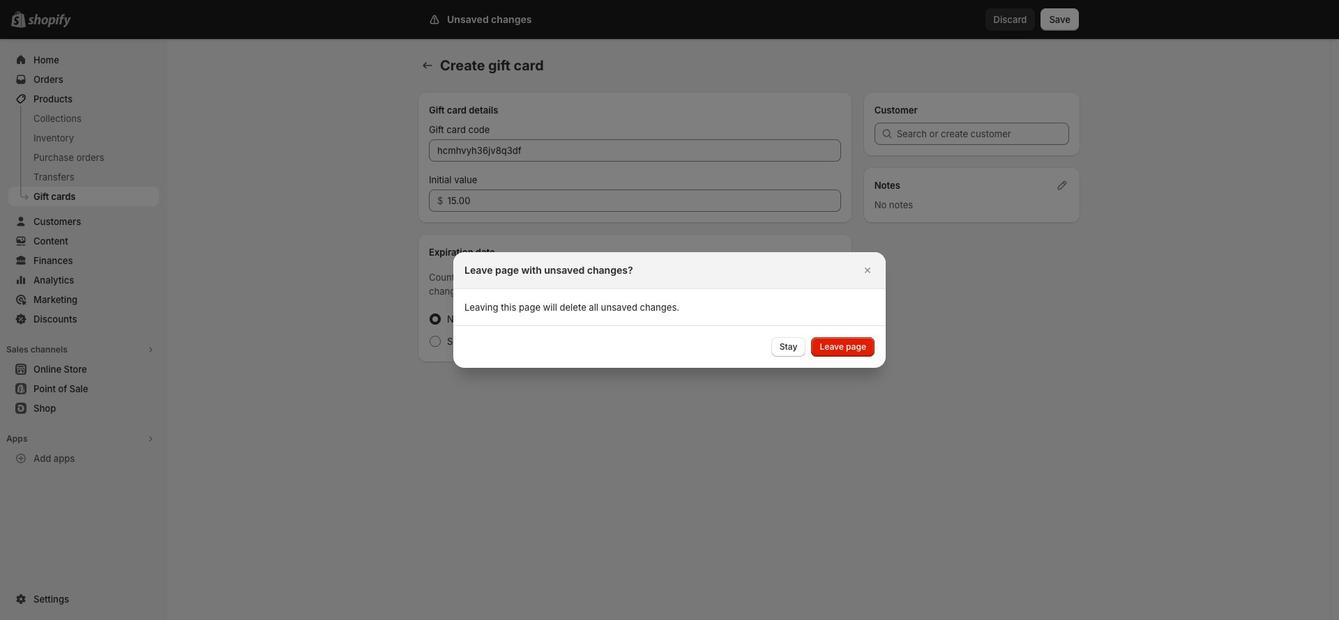 Task type: describe. For each thing, give the bounding box(es) containing it.
shopify image
[[31, 14, 74, 28]]



Task type: vqa. For each thing, say whether or not it's contained in the screenshot.
ANOTHER
no



Task type: locate. For each thing, give the bounding box(es) containing it.
dialog
[[0, 253, 1339, 368]]



